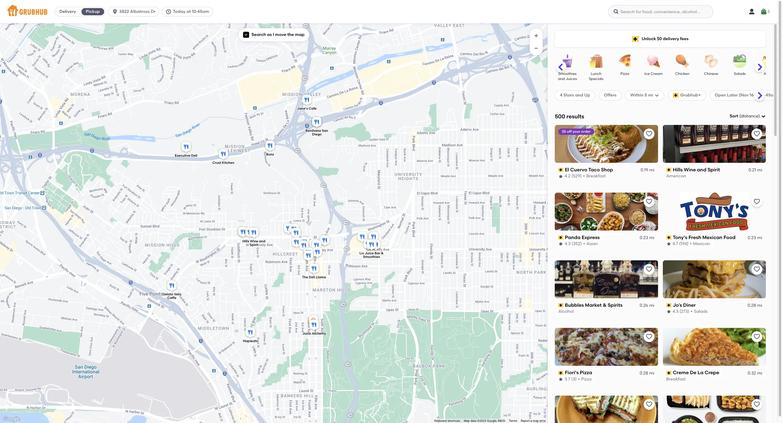 Task type: locate. For each thing, give the bounding box(es) containing it.
0 horizontal spatial 0.23
[[640, 235, 649, 240]]

subscription pass image left creme
[[667, 371, 672, 375]]

svg image left 3822 at the top of page
[[112, 9, 118, 15]]

4.2
[[565, 174, 571, 179]]

1 vertical spatial deli
[[309, 275, 315, 279]]

1 horizontal spatial grubhub plus flag logo image
[[673, 93, 679, 98]]

0.23 for panda express
[[640, 235, 649, 240]]

smoothies and juices
[[558, 72, 577, 81]]

0.23 mi
[[640, 235, 655, 240], [748, 235, 763, 240]]

save this restaurant image for fiori's pizza
[[646, 333, 653, 340]]

smoothies inside the "liv juice bar & smoothies"
[[363, 255, 380, 259]]

dr
[[151, 9, 156, 14]]

lunch
[[591, 72, 602, 76]]

fresh
[[689, 234, 702, 240]]

subscription pass image left jo's
[[667, 303, 672, 307]]

0 vertical spatial 4.3
[[565, 241, 571, 246]]

pizza image
[[615, 55, 636, 68]]

report a map error
[[521, 419, 546, 422]]

hills
[[673, 167, 683, 173], [242, 239, 249, 243]]

None field
[[730, 113, 766, 119]]

subscription pass image
[[559, 168, 564, 172], [559, 235, 564, 240], [667, 235, 672, 240], [559, 371, 564, 375], [667, 371, 672, 375]]

subscription pass image for fiori's pizza
[[559, 371, 564, 375]]

svg image inside 3 button
[[761, 8, 768, 15]]

la fuente mexican food image
[[363, 238, 375, 251]]

smoothies down liv juice bar & smoothies image in the left of the page
[[363, 255, 380, 259]]

mi for panda express
[[650, 235, 655, 240]]

1 vertical spatial smoothies
[[363, 255, 380, 259]]

1 0.23 from the left
[[640, 235, 649, 240]]

mi for fiori's pizza
[[650, 371, 655, 376]]

subscription pass image left fiori's
[[559, 371, 564, 375]]

(nov
[[739, 93, 749, 98]]

hills inside the hills wine and spirit
[[242, 239, 249, 243]]

mi for el cuervo taco shop
[[650, 168, 655, 173]]

• down panda express
[[584, 241, 585, 246]]

sort ( distance )
[[730, 114, 760, 119]]

0 vertical spatial smoothies
[[559, 72, 577, 76]]

save this restaurant image for tony's fresh mexican food
[[754, 198, 761, 205]]

mexican
[[703, 234, 723, 240], [694, 241, 711, 246]]

grubhub plus flag logo image for unlock $0 delivery fees
[[633, 36, 640, 42]]

0 vertical spatial asian
[[764, 72, 774, 76]]

bunz
[[266, 153, 274, 157]]

0 horizontal spatial map
[[295, 32, 305, 37]]

• for express
[[584, 241, 585, 246]]

asian down express
[[587, 241, 598, 246]]

subscription pass image for hills wine and spirit
[[667, 168, 672, 172]]

0 horizontal spatial svg image
[[112, 9, 118, 15]]

as
[[267, 32, 272, 37]]

spirit down 'hills wine and spirit logo'
[[708, 167, 720, 173]]

1 horizontal spatial 4.3
[[673, 309, 679, 314]]

taco
[[589, 167, 600, 173]]

babycakes image
[[302, 250, 314, 263]]

1 horizontal spatial &
[[603, 302, 607, 308]]

deli right the
[[309, 275, 315, 279]]

1 vertical spatial hills
[[242, 239, 249, 243]]

de
[[690, 370, 697, 376]]

spirit inside the hills wine and spirit
[[250, 243, 258, 247]]

0 horizontal spatial &
[[381, 251, 384, 255]]

hills wine and spirit down jo's diner image
[[242, 239, 265, 247]]

jamba image
[[311, 246, 323, 259]]

subscription pass image for panda express
[[559, 235, 564, 240]]

the deli llama image
[[308, 262, 320, 276]]

star icon image left 4.3 (273)
[[667, 309, 672, 314]]

1 horizontal spatial hills wine and spirit
[[673, 167, 720, 173]]

svg image left 3 button
[[749, 8, 756, 15]]

save this restaurant image
[[646, 198, 653, 205], [754, 198, 761, 205], [754, 266, 761, 273], [646, 333, 653, 340], [754, 401, 761, 408]]

subscription pass image up the american
[[667, 168, 672, 172]]

save this restaurant image
[[646, 130, 653, 137], [754, 130, 761, 137], [646, 266, 653, 273], [754, 333, 761, 340], [646, 401, 653, 408]]

keyboard shortcuts
[[435, 419, 461, 422]]

3.7
[[565, 377, 571, 382]]

proceed
[[667, 209, 684, 214]]

juice right liv
[[365, 251, 374, 255]]

at
[[187, 9, 191, 14], [755, 93, 760, 98]]

mi for hills wine and spirit
[[758, 168, 763, 173]]

0 vertical spatial 0.28
[[748, 303, 757, 308]]

svg image
[[749, 8, 756, 15], [112, 9, 118, 15]]

breakfast down creme
[[667, 377, 686, 382]]

save this restaurant button for tony's fresh mexican food
[[752, 196, 763, 207]]

bread & cie bakery cafe image
[[299, 235, 311, 248]]

0.28 for diner
[[748, 303, 757, 308]]

0 vertical spatial deli
[[191, 154, 197, 158]]

• breakfast
[[584, 174, 606, 179]]

0 horizontal spatial smoothies
[[363, 255, 380, 259]]

star icon image left 4.2
[[559, 174, 564, 179]]

3822 albatross dr button
[[108, 7, 162, 16]]

0 horizontal spatial at
[[187, 9, 191, 14]]

unlock $0 delivery fees
[[642, 36, 689, 41]]

7 eleven image
[[308, 314, 320, 327]]

alcohol
[[559, 309, 574, 314]]

crust kitchen
[[212, 161, 234, 165]]

at inside button
[[187, 9, 191, 14]]

(529)
[[572, 174, 582, 179]]

0 horizontal spatial 0.28
[[640, 371, 649, 376]]

deli right executive
[[191, 154, 197, 158]]

4.3 down jo's
[[673, 309, 679, 314]]

error
[[540, 419, 546, 422]]

jane's
[[297, 107, 308, 111]]

keyboard
[[435, 419, 447, 422]]

at right today at the top left of page
[[187, 9, 191, 14]]

1 horizontal spatial svg image
[[749, 8, 756, 15]]

pizza up • pizza
[[580, 370, 593, 376]]

map right "the"
[[295, 32, 305, 37]]

express
[[582, 234, 600, 240]]

lunch specials image
[[586, 55, 607, 68]]

grubhub plus flag logo image left unlock
[[633, 36, 640, 42]]

bunz executive deli
[[175, 153, 274, 158]]

asian down asian image
[[764, 72, 774, 76]]

0 horizontal spatial grubhub plus flag logo image
[[633, 36, 640, 42]]

panda express
[[565, 234, 600, 240]]

1 vertical spatial 0.28 mi
[[640, 371, 655, 376]]

bubbles
[[565, 302, 584, 308]]

star icon image for fiori's pizza
[[559, 377, 564, 382]]

• right (3)
[[579, 377, 580, 382]]

0 horizontal spatial 0.28 mi
[[640, 371, 655, 376]]

save this restaurant image for bubbles market & spirits
[[646, 266, 653, 273]]

0.28
[[748, 303, 757, 308], [640, 371, 649, 376]]

grubhub plus flag logo image
[[633, 36, 640, 42], [673, 93, 679, 98]]

& left spirits
[[603, 302, 607, 308]]

food
[[724, 234, 736, 240]]

1 horizontal spatial juice
[[365, 251, 374, 255]]

and left the juices
[[558, 77, 565, 81]]

1 vertical spatial juice
[[302, 332, 311, 336]]

star icon image
[[559, 174, 564, 179], [559, 242, 564, 246], [667, 242, 672, 246], [667, 309, 672, 314], [559, 377, 564, 382]]

mexican up • mexican
[[703, 234, 723, 240]]

0.32 mi
[[748, 371, 763, 376]]

4
[[560, 93, 563, 98]]

5
[[645, 93, 648, 98]]

hills up the american
[[673, 167, 683, 173]]

hills down jo's diner image
[[242, 239, 249, 243]]

1 horizontal spatial map
[[533, 419, 539, 422]]

0 vertical spatial map
[[295, 32, 305, 37]]

google,
[[487, 419, 497, 422]]

save this restaurant image for hills wine and spirit
[[754, 130, 761, 137]]

0 horizontal spatial hills
[[242, 239, 249, 243]]

fiori's
[[565, 370, 579, 376]]

4.3 (273)
[[673, 309, 690, 314]]

save this restaurant button for jo's diner
[[752, 264, 763, 275]]

pizza down fiori's pizza
[[582, 377, 592, 382]]

2 0.23 from the left
[[748, 235, 757, 240]]

and right tony's fresh mexican food image on the bottom of page
[[259, 239, 265, 243]]

search
[[252, 32, 266, 37]]

0 vertical spatial hills
[[673, 167, 683, 173]]

bubbles market & spirits image
[[290, 227, 302, 240]]

star icon image left 4.7
[[667, 242, 672, 246]]

offers
[[604, 93, 617, 98]]

sort
[[730, 114, 739, 119]]

1 vertical spatial pizza
[[580, 370, 593, 376]]

2 0.23 mi from the left
[[748, 235, 763, 240]]

& right bar
[[381, 251, 384, 255]]

4.2 (529)
[[565, 174, 582, 179]]

inegi
[[498, 419, 506, 422]]

0.32
[[748, 371, 757, 376]]

0 horizontal spatial hills wine and spirit
[[242, 239, 265, 247]]

1 vertical spatial map
[[533, 419, 539, 422]]

1 0.23 mi from the left
[[640, 235, 655, 240]]

0.21
[[749, 168, 757, 173]]

1 horizontal spatial at
[[755, 93, 760, 98]]

0.23 for tony's fresh mexican food
[[748, 235, 757, 240]]

subscription pass image left panda
[[559, 235, 564, 240]]

chocolat hillcrest image
[[308, 238, 320, 251]]

chicken image
[[672, 55, 693, 68]]

subscription pass image left el at the right of page
[[559, 168, 564, 172]]

0 vertical spatial breakfast
[[587, 174, 606, 179]]

1 vertical spatial asian
[[587, 241, 598, 246]]

1 vertical spatial 4.3
[[673, 309, 679, 314]]

grubhub plus flag logo image left grubhub+
[[673, 93, 679, 98]]

0 horizontal spatial salads
[[694, 309, 708, 314]]

mexican down tony's fresh mexican food
[[694, 241, 711, 246]]

fiori's pizza image
[[237, 226, 249, 239]]

lunch specials
[[589, 72, 604, 81]]

3822 albatross dr
[[119, 9, 156, 14]]

0 horizontal spatial 4.3
[[565, 241, 571, 246]]

papi's cantina image
[[311, 239, 323, 252]]

• mexican
[[690, 241, 711, 246]]

1 horizontal spatial deli
[[309, 275, 315, 279]]

• down diner
[[691, 309, 693, 314]]

llama
[[316, 275, 326, 279]]

i
[[273, 32, 274, 37]]

1 horizontal spatial breakfast
[[667, 377, 686, 382]]

smoothies up the juices
[[559, 72, 577, 76]]

1 horizontal spatial 0.23 mi
[[748, 235, 763, 240]]

(
[[740, 114, 741, 119]]

0 vertical spatial mexican
[[703, 234, 723, 240]]

panda express image
[[288, 223, 300, 236]]

0 horizontal spatial wine
[[250, 239, 258, 243]]

bunz image
[[264, 140, 276, 153]]

4.3 down panda
[[565, 241, 571, 246]]

juice left alchemy
[[302, 332, 311, 336]]

salads down salads image
[[734, 72, 746, 76]]

liv juice bar & smoothies image
[[366, 238, 378, 252]]

subscription pass image left tony's
[[667, 235, 672, 240]]

subscription pass image
[[667, 168, 672, 172], [559, 303, 564, 307], [667, 303, 672, 307]]

star icon image left 4.3 (352)
[[559, 242, 564, 246]]

asian
[[764, 72, 774, 76], [587, 241, 598, 246]]

and inside smoothies and juices
[[558, 77, 565, 81]]

1 vertical spatial spirit
[[250, 243, 258, 247]]

0 vertical spatial juice
[[365, 251, 374, 255]]

map right a
[[533, 419, 539, 422]]

1 vertical spatial grubhub plus flag logo image
[[673, 93, 679, 98]]

albatross
[[130, 9, 150, 14]]

distance
[[741, 114, 759, 119]]

0 horizontal spatial deli
[[191, 154, 197, 158]]

0 vertical spatial wine
[[684, 167, 696, 173]]

juice alchemy image
[[308, 319, 320, 332]]

el cuervo taco shop logo image
[[555, 125, 658, 163]]

move
[[275, 32, 287, 37]]

open
[[715, 93, 726, 98]]

svg image
[[761, 8, 768, 15], [166, 9, 172, 15], [613, 9, 619, 15], [244, 33, 248, 37], [655, 93, 660, 98], [762, 114, 766, 119]]

0 vertical spatial grubhub plus flag logo image
[[633, 36, 640, 42]]

• for diner
[[691, 309, 693, 314]]

1 horizontal spatial 0.28 mi
[[748, 303, 763, 308]]

hills wine and spirit logo image
[[663, 125, 766, 163]]

0 vertical spatial &
[[381, 251, 384, 255]]

subway® image
[[298, 239, 310, 253]]

0 vertical spatial 0.28 mi
[[748, 303, 763, 308]]

star icon image left 3.7
[[559, 377, 564, 382]]

el cuervo taco shop image
[[283, 222, 295, 235]]

0 vertical spatial salads
[[734, 72, 746, 76]]

pizza down pizza "image"
[[621, 72, 630, 76]]

2 vertical spatial pizza
[[582, 377, 592, 382]]

1 horizontal spatial 0.28
[[748, 303, 757, 308]]

spirit
[[708, 167, 720, 173], [250, 243, 258, 247]]

later
[[727, 93, 738, 98]]

subscription pass image up alcohol
[[559, 303, 564, 307]]

breakfast down taco
[[587, 174, 606, 179]]

mi
[[649, 93, 654, 98], [650, 168, 655, 173], [758, 168, 763, 173], [650, 235, 655, 240], [758, 235, 763, 240], [650, 303, 655, 308], [758, 303, 763, 308], [650, 371, 655, 376], [758, 371, 763, 376]]

spirit down hills wine and spirit icon
[[250, 243, 258, 247]]

Search for food, convenience, alcohol... search field
[[609, 5, 714, 18]]

and
[[558, 77, 565, 81], [575, 93, 584, 98], [698, 167, 707, 173], [259, 239, 265, 243]]

1 horizontal spatial spirit
[[708, 167, 720, 173]]

1 vertical spatial 0.28
[[640, 371, 649, 376]]

panda express logo image
[[555, 193, 658, 231]]

1 horizontal spatial 0.23
[[748, 235, 757, 240]]

hapieats
[[243, 339, 258, 343]]

1 horizontal spatial smoothies
[[559, 72, 577, 76]]

salads
[[734, 72, 746, 76], [694, 309, 708, 314]]

hills wine and spirit up the american
[[673, 167, 720, 173]]

luna grill- hillcrest image
[[299, 236, 311, 249]]

4.3 for panda express
[[565, 241, 571, 246]]

0 vertical spatial at
[[187, 9, 191, 14]]

0 horizontal spatial breakfast
[[587, 174, 606, 179]]

up
[[585, 93, 591, 98]]

4.7 (194)
[[673, 241, 689, 246]]

save this restaurant image for panda express
[[646, 198, 653, 205]]

salads down diner
[[694, 309, 708, 314]]

0 vertical spatial pizza
[[621, 72, 630, 76]]

pizza
[[621, 72, 630, 76], [580, 370, 593, 376], [582, 377, 592, 382]]

1 vertical spatial wine
[[250, 239, 258, 243]]

• right "(529)"
[[584, 174, 585, 179]]

4.7
[[673, 241, 679, 246]]

• right (194) at the bottom of the page
[[690, 241, 692, 246]]

0 horizontal spatial 0.23 mi
[[640, 235, 655, 240]]

liv juice bar & smoothies
[[360, 251, 384, 259]]

0 horizontal spatial spirit
[[250, 243, 258, 247]]

at right "16"
[[755, 93, 760, 98]]

• for fresh
[[690, 241, 692, 246]]

1 vertical spatial hills wine and spirit
[[242, 239, 265, 247]]



Task type: describe. For each thing, give the bounding box(es) containing it.
crepe
[[705, 370, 720, 376]]

subscription pass image for bubbles market & spirits
[[559, 303, 564, 307]]

hills wine and spirit inside the map region
[[242, 239, 265, 247]]

0.28 for pizza
[[640, 371, 649, 376]]

chicken
[[676, 72, 690, 76]]

within
[[631, 93, 644, 98]]

diner
[[684, 302, 696, 308]]

today at 10:45am button
[[162, 7, 216, 16]]

jo's diner image
[[237, 226, 249, 239]]

save this restaurant image for jo's diner
[[754, 266, 761, 273]]

delivery
[[663, 36, 680, 41]]

1 horizontal spatial asian
[[764, 72, 774, 76]]

asian image
[[759, 55, 780, 68]]

0 horizontal spatial asian
[[587, 241, 598, 246]]

0.23 mi for panda express
[[640, 235, 655, 240]]

1 vertical spatial salads
[[694, 309, 708, 314]]

san
[[322, 129, 328, 133]]

within 5 mi
[[631, 93, 654, 98]]

cream
[[651, 72, 663, 76]]

grubhub plus flag logo image for grubhub+
[[673, 93, 679, 98]]

delivery
[[59, 9, 76, 14]]

ra sushi san diego image
[[311, 116, 323, 129]]

pizza for fiori's pizza
[[580, 370, 593, 376]]

salads image
[[730, 55, 751, 68]]

checkout
[[691, 209, 711, 214]]

16
[[750, 93, 754, 98]]

smoothies inside smoothies and juices
[[559, 72, 577, 76]]

and left up
[[575, 93, 584, 98]]

stars
[[564, 93, 574, 98]]

save this restaurant button for creme de la crepe
[[752, 331, 763, 342]]

• asian
[[584, 241, 598, 246]]

shop
[[601, 167, 614, 173]]

subscription pass image for el cuervo taco shop
[[559, 168, 564, 172]]

ice cream image
[[644, 55, 665, 68]]

jane's cafe image
[[301, 94, 313, 107]]

ice
[[645, 72, 650, 76]]

creme de la crepe image
[[290, 236, 302, 249]]

bubbles market & spirits logo image
[[555, 260, 658, 298]]

juice alchemy
[[302, 332, 326, 336]]

save this restaurant button for panda express
[[644, 196, 655, 207]]

la
[[698, 370, 704, 376]]

0.28 mi for jo's diner
[[748, 303, 763, 308]]

star icon image for jo's diner
[[667, 309, 672, 314]]

bubbles market & spirits
[[565, 302, 623, 308]]

report a map error link
[[521, 419, 546, 422]]

1 vertical spatial breakfast
[[667, 377, 686, 382]]

map region
[[0, 4, 561, 423]]

minus icon image
[[534, 45, 540, 51]]

fiori's pizza logo image
[[555, 328, 658, 366]]

10:45am
[[192, 9, 209, 14]]

pickup button
[[80, 7, 105, 16]]

fiori's pizza
[[565, 370, 593, 376]]

jo's diner
[[673, 302, 696, 308]]

crust kitchen image
[[217, 148, 229, 161]]

• pizza
[[579, 377, 592, 382]]

kitchen
[[222, 161, 234, 165]]

benihana
[[306, 129, 321, 133]]

save this restaurant button for bubbles market & spirits
[[644, 264, 655, 275]]

hills wine and spirit image
[[248, 226, 260, 240]]

save this restaurant image for creme de la crepe
[[754, 333, 761, 340]]

main navigation navigation
[[0, 0, 778, 23]]

$5 off your order
[[562, 129, 591, 134]]

1 vertical spatial &
[[603, 302, 607, 308]]

el cuervo taco shop
[[565, 167, 614, 173]]

mi for creme de la crepe
[[758, 371, 763, 376]]

your
[[573, 129, 581, 134]]

alchemy
[[312, 332, 326, 336]]

spirits
[[608, 302, 623, 308]]

(352)
[[572, 241, 582, 246]]

0.26
[[640, 303, 649, 308]]

0 horizontal spatial juice
[[302, 332, 311, 336]]

jo's diner logo image
[[663, 260, 766, 298]]

svg image inside today at 10:45am button
[[166, 9, 172, 15]]

and down 'hills wine and spirit logo'
[[698, 167, 707, 173]]

bread & cie bakery cafe logo image
[[555, 396, 658, 423]]

& inside the "liv juice bar & smoothies"
[[381, 251, 384, 255]]

star icon image for panda express
[[559, 242, 564, 246]]

save this restaurant button for fiori's pizza
[[644, 331, 655, 342]]

cuervo
[[571, 167, 588, 173]]

results
[[567, 113, 585, 120]]

pickup
[[86, 9, 100, 14]]

rainbow flowers image
[[356, 231, 368, 244]]

mi for jo's diner
[[758, 303, 763, 308]]

today at 10:45am
[[173, 9, 209, 14]]

0 vertical spatial hills wine and spirit
[[673, 167, 720, 173]]

svg image inside field
[[762, 114, 766, 119]]

report
[[521, 419, 530, 422]]

bar
[[375, 251, 380, 255]]

liv
[[360, 251, 364, 255]]

the deli llama
[[302, 275, 326, 279]]

executive deli image
[[180, 141, 192, 154]]

0.23 mi for tony's fresh mexican food
[[748, 235, 763, 240]]

american
[[667, 174, 687, 179]]

to
[[685, 209, 690, 214]]

creme
[[673, 370, 689, 376]]

1 horizontal spatial salads
[[734, 72, 746, 76]]

servall market image
[[370, 238, 382, 252]]

goi cuon image
[[302, 246, 314, 259]]

• salads
[[691, 309, 708, 314]]

0.26 mi
[[640, 303, 655, 308]]

• for pizza
[[579, 377, 580, 382]]

creme de la crepe logo image
[[663, 328, 766, 366]]

uncle biff's killer cookies image
[[319, 234, 331, 247]]

)
[[759, 114, 760, 119]]

grubhub+
[[681, 93, 701, 98]]

subscription pass image for tony's fresh mexican food
[[667, 235, 672, 240]]

gelato vero caffe
[[162, 293, 181, 300]]

oscars mexican seafood image
[[318, 234, 330, 247]]

1 horizontal spatial hills
[[673, 167, 683, 173]]

google image
[[1, 415, 21, 423]]

luna grill- hillcrest logo image
[[663, 396, 766, 423]]

gelato
[[162, 293, 173, 296]]

unlock
[[642, 36, 656, 41]]

figaro dessert cafe image
[[303, 235, 315, 249]]

mi for tony's fresh mexican food
[[758, 235, 763, 240]]

plus icon image
[[534, 33, 540, 39]]

subscription pass image for creme de la crepe
[[667, 371, 672, 375]]

none field containing sort
[[730, 113, 766, 119]]

a
[[531, 419, 532, 422]]

wine inside the hills wine and spirit
[[250, 239, 258, 243]]

500 results
[[555, 113, 585, 120]]

order
[[581, 129, 591, 134]]

cafe
[[309, 107, 317, 111]]

0 vertical spatial spirit
[[708, 167, 720, 173]]

tony's fresh mexican food image
[[244, 226, 256, 239]]

chinese image
[[701, 55, 722, 68]]

4.3 for jo's diner
[[673, 309, 679, 314]]

subscription pass image for jo's diner
[[667, 303, 672, 307]]

$0
[[657, 36, 662, 41]]

search as i move the map
[[252, 32, 305, 37]]

benihana san diego image
[[311, 116, 323, 129]]

star icon image for tony's fresh mexican food
[[667, 242, 672, 246]]

ice cream
[[645, 72, 663, 76]]

tacaliente mexican grill image
[[368, 231, 380, 244]]

hapieats image
[[244, 326, 256, 339]]

jane's cafe
[[297, 107, 317, 111]]

tony's fresh mexican food logo image
[[681, 193, 749, 231]]

pizza for • pizza
[[582, 377, 592, 382]]

save this restaurant button for hills wine and spirit
[[752, 128, 763, 139]]

the
[[302, 275, 308, 279]]

1 horizontal spatial wine
[[684, 167, 696, 173]]

3822
[[119, 9, 129, 14]]

500
[[555, 113, 566, 120]]

mi for bubbles market & spirits
[[650, 303, 655, 308]]

and inside the map region
[[259, 239, 265, 243]]

tony's fresh mexican food
[[673, 234, 736, 240]]

proceed to checkout
[[667, 209, 711, 214]]

roots bowls image
[[362, 238, 374, 251]]

star icon image for el cuervo taco shop
[[559, 174, 564, 179]]

shortcuts
[[448, 419, 461, 422]]

delivery button
[[55, 7, 80, 16]]

0.21 mi
[[749, 168, 763, 173]]

4.3 (352)
[[565, 241, 582, 246]]

0.28 mi for fiori's pizza
[[640, 371, 655, 376]]

jo's
[[673, 302, 682, 308]]

juices
[[566, 77, 577, 81]]

gelato vero caffe image
[[166, 280, 178, 293]]

0.19
[[641, 168, 649, 173]]

market
[[585, 302, 602, 308]]

map data ©2023 google, inegi
[[464, 419, 506, 422]]

1 vertical spatial mexican
[[694, 241, 711, 246]]

3 button
[[761, 6, 770, 17]]

svg image inside 3822 albatross dr button
[[112, 9, 118, 15]]

4 stars and up
[[560, 93, 591, 98]]

1 vertical spatial at
[[755, 93, 760, 98]]

vero
[[174, 293, 181, 296]]

juice inside the "liv juice bar & smoothies"
[[365, 251, 374, 255]]

3.7 (3)
[[565, 377, 577, 382]]

deli inside bunz executive deli
[[191, 154, 197, 158]]

el
[[565, 167, 569, 173]]

smoothies and juices image
[[557, 55, 578, 68]]

• for cuervo
[[584, 174, 585, 179]]

terms
[[509, 419, 518, 422]]

proceed to checkout button
[[649, 206, 729, 217]]



Task type: vqa. For each thing, say whether or not it's contained in the screenshot.
the left carrots.
no



